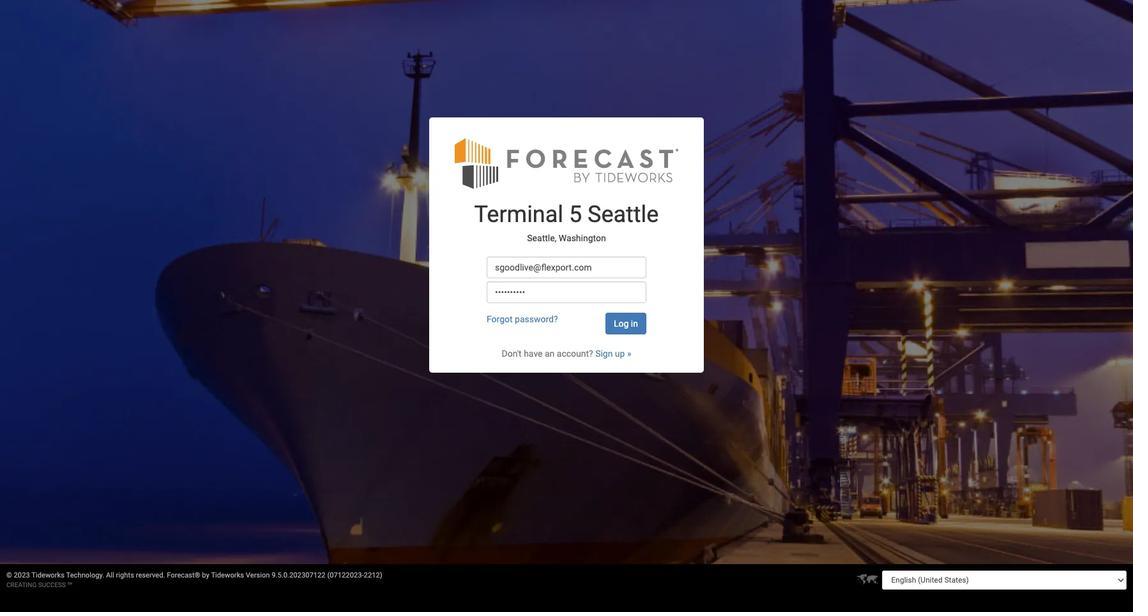 Task type: describe. For each thing, give the bounding box(es) containing it.
rights
[[116, 572, 134, 580]]

(07122023-
[[327, 572, 364, 580]]

success
[[38, 582, 66, 589]]

1 tideworks from the left
[[31, 572, 65, 580]]

in
[[631, 319, 638, 329]]

seattle
[[588, 201, 659, 228]]

log in button
[[606, 313, 647, 335]]

up
[[615, 349, 625, 359]]

Email or username text field
[[487, 257, 647, 278]]

sign
[[596, 349, 613, 359]]

seattle,
[[527, 233, 557, 244]]

terminal
[[475, 201, 564, 228]]

sign up » link
[[596, 349, 632, 359]]

forgot
[[487, 314, 513, 324]]

technology.
[[66, 572, 104, 580]]

washington
[[559, 233, 606, 244]]

℠
[[67, 582, 72, 589]]

terminal 5 seattle seattle, washington
[[475, 201, 659, 244]]

2 tideworks from the left
[[211, 572, 244, 580]]

don't have an account? sign up »
[[502, 349, 632, 359]]

have
[[524, 349, 543, 359]]

©
[[6, 572, 12, 580]]

2212)
[[364, 572, 383, 580]]

5
[[569, 201, 582, 228]]



Task type: locate. For each thing, give the bounding box(es) containing it.
by
[[202, 572, 210, 580]]

9.5.0.202307122
[[272, 572, 326, 580]]

tideworks right by
[[211, 572, 244, 580]]

creating
[[6, 582, 37, 589]]

forgot password? log in
[[487, 314, 638, 329]]

forecast®
[[167, 572, 200, 580]]

version
[[246, 572, 270, 580]]

account?
[[557, 349, 594, 359]]

1 horizontal spatial tideworks
[[211, 572, 244, 580]]

forgot password? link
[[487, 314, 558, 324]]

Password password field
[[487, 282, 647, 303]]

reserved.
[[136, 572, 165, 580]]

0 horizontal spatial tideworks
[[31, 572, 65, 580]]

tideworks up success
[[31, 572, 65, 580]]

2023
[[14, 572, 30, 580]]

log
[[614, 319, 629, 329]]

an
[[545, 349, 555, 359]]

all
[[106, 572, 114, 580]]

don't
[[502, 349, 522, 359]]

»
[[628, 349, 632, 359]]

password?
[[515, 314, 558, 324]]

forecast® by tideworks image
[[455, 137, 679, 190]]

tideworks
[[31, 572, 65, 580], [211, 572, 244, 580]]

© 2023 tideworks technology. all rights reserved. forecast® by tideworks version 9.5.0.202307122 (07122023-2212) creating success ℠
[[6, 572, 383, 589]]



